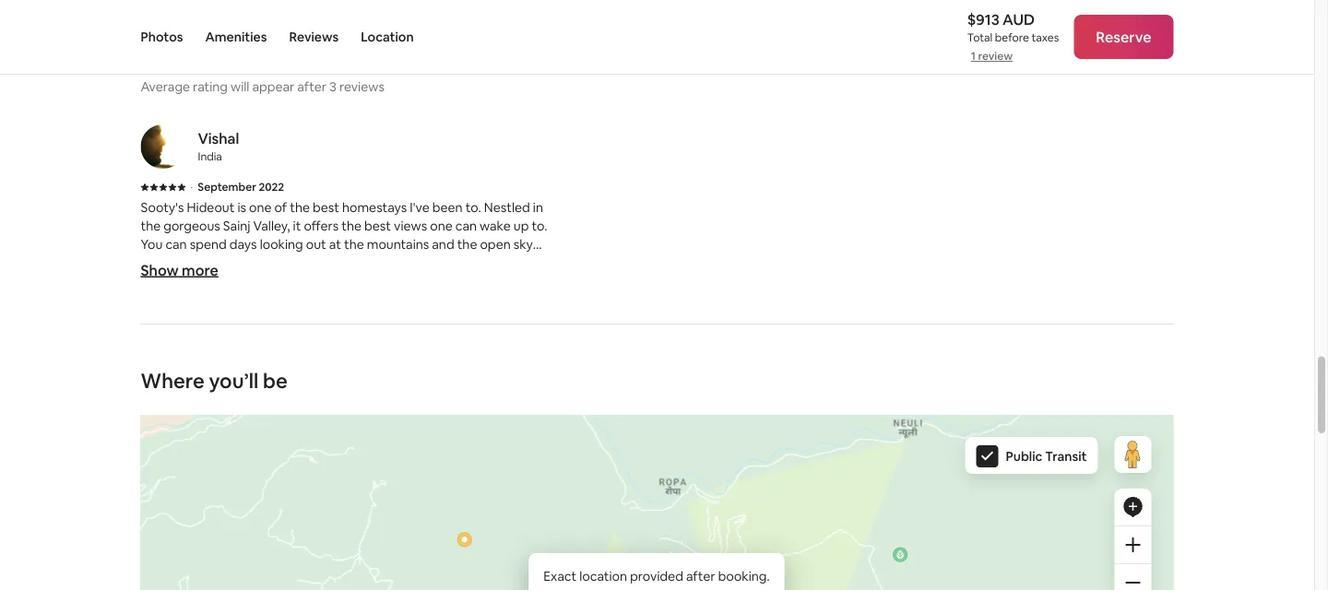 Task type: vqa. For each thing, say whether or not it's contained in the screenshot.
the topmost He
no



Task type: describe. For each thing, give the bounding box(es) containing it.
mouth-
[[141, 347, 185, 363]]

me
[[479, 328, 498, 345]]

show more
[[141, 261, 218, 279]]

be
[[263, 368, 288, 394]]

views
[[394, 218, 427, 234]]

rating
[[193, 78, 228, 95]]

appear
[[252, 78, 295, 95]]

0 vertical spatial stunning
[[393, 255, 445, 271]]

0 horizontal spatial hideout
[[187, 199, 235, 216]]

extremely
[[158, 291, 218, 308]]

traveling
[[172, 365, 224, 382]]

mystical
[[218, 531, 267, 548]]

will up responsible
[[274, 255, 293, 271]]

0 horizontal spatial that
[[455, 365, 480, 382]]

2 on from the left
[[357, 439, 372, 456]]

valley
[[171, 587, 206, 590]]

0 vertical spatial best
[[313, 199, 339, 216]]

when
[[467, 421, 500, 437]]

1 vertical spatial can
[[165, 236, 187, 253]]

and down rishi
[[308, 550, 330, 566]]

the up the strolls
[[404, 421, 424, 437]]

1 vertical spatial with
[[185, 458, 210, 474]]

amenities
[[205, 29, 267, 45]]

the up 'you'
[[141, 218, 161, 234]]

will up 'a'
[[141, 513, 159, 529]]

zoom out image
[[1126, 576, 1141, 590]]

in up balcony
[[413, 439, 423, 456]]

reserve
[[1096, 27, 1152, 46]]

running
[[421, 273, 466, 290]]

in down both
[[505, 568, 515, 585]]

of up valley,
[[275, 199, 287, 216]]

photos button
[[141, 0, 183, 74]]

0 horizontal spatial as
[[388, 421, 401, 437]]

who
[[247, 421, 272, 437]]

taking
[[293, 439, 330, 456]]

and down 'celebrate'
[[405, 365, 427, 382]]

the down homestays
[[341, 218, 362, 234]]

miss
[[162, 513, 189, 529]]

the right from
[[172, 255, 192, 271]]

a up birthday
[[530, 328, 537, 345]]

at
[[329, 236, 341, 253]]

will inside 1 review average rating will appear after 3 reviews
[[231, 78, 249, 95]]

to down nearby.
[[208, 587, 221, 590]]

zoom in image
[[1126, 538, 1141, 553]]

google map
showing 3 points of interest. region
[[29, 274, 1210, 590]]

now
[[168, 402, 193, 419]]

i've
[[410, 199, 430, 216]]

you down arrival
[[213, 458, 235, 474]]

affection
[[306, 494, 360, 511]]

it.
[[331, 587, 342, 590]]

strolls
[[375, 439, 410, 456]]

views.
[[448, 255, 484, 271]]

friends
[[377, 328, 418, 345]]

homestays
[[342, 199, 407, 216]]

rishi
[[318, 531, 344, 548]]

show more button
[[141, 261, 218, 279]]

and up 'small'
[[329, 328, 352, 345]]

shangarh
[[195, 550, 251, 566]]

a
[[141, 531, 150, 548]]

1 inside 1 review average rating will appear after 3 reviews
[[141, 45, 151, 76]]

together
[[463, 291, 516, 308]]

of up designing
[[355, 255, 368, 271]]

lake
[[347, 531, 371, 548]]

in right read
[[368, 458, 378, 474]]

mountains
[[367, 236, 429, 253]]

reviews button
[[289, 0, 339, 74]]

a left serene
[[358, 568, 365, 585]]

gorgeous
[[164, 218, 220, 234]]

my
[[475, 347, 493, 363]]

0 horizontal spatial sooty's
[[141, 199, 184, 216]]

$913 aud total before taxes 1 review
[[967, 10, 1059, 63]]

0 horizontal spatial from
[[259, 439, 290, 456]]

a down the delicious
[[172, 328, 179, 345]]

tire
[[332, 255, 352, 271]]

1 vertical spatial shagun
[[282, 328, 326, 345]]

property.
[[141, 494, 196, 511]]

wake
[[480, 218, 511, 234]]

of down balcony
[[418, 476, 430, 493]]

reserve button
[[1074, 15, 1174, 59]]

sit
[[296, 458, 310, 474]]

2 was from the left
[[276, 365, 300, 382]]

a left 'small'
[[296, 347, 303, 363]]

gathering
[[339, 347, 397, 363]]

of up introduces
[[362, 402, 374, 419]]

you right if
[[246, 568, 267, 585]]

0 vertical spatial for
[[315, 273, 332, 290]]

$913 aud
[[967, 10, 1035, 29]]

september
[[198, 180, 256, 194]]

therapeutic
[[374, 494, 444, 511]]

showering
[[469, 458, 530, 474]]

you right ensure
[[532, 310, 553, 327]]

to down nearby at bottom left
[[453, 458, 466, 474]]

up
[[514, 218, 529, 234]]

and up her
[[207, 476, 230, 493]]

you'll
[[209, 368, 259, 394]]

responsible
[[244, 273, 312, 290]]

birthday
[[496, 347, 546, 363]]

the up balcony
[[426, 439, 446, 456]]

sky
[[514, 236, 533, 253]]

1 horizontal spatial hideout
[[423, 402, 471, 419]]

if
[[235, 568, 243, 585]]

in up friends
[[383, 310, 393, 327]]

the up designing
[[371, 255, 391, 271]]

1 i from the left
[[141, 365, 144, 382]]

chilling
[[141, 458, 182, 474]]

1 horizontal spatial never
[[511, 365, 544, 382]]

you down showering
[[525, 494, 546, 511]]

to down meet
[[532, 439, 544, 456]]

1 on from the left
[[163, 439, 178, 456]]

read
[[338, 458, 365, 474]]

one down 'celebrate'
[[430, 365, 453, 382]]

add a place to the map image
[[1122, 496, 1144, 518]]

indeed
[[316, 476, 357, 493]]

forget.
[[141, 384, 181, 400]]

four-
[[141, 421, 170, 437]]

where
[[141, 368, 205, 394]]

more
[[182, 261, 218, 279]]

in right nestled
[[533, 199, 543, 216]]

0 vertical spatial are
[[488, 550, 507, 566]]

while
[[238, 458, 269, 474]]

the down rishi
[[333, 550, 353, 566]]

the down both
[[518, 568, 538, 585]]

ensure
[[489, 310, 529, 327]]

place
[[470, 568, 502, 585]]

show
[[141, 261, 179, 279]]

most
[[219, 402, 250, 419]]

2 horizontal spatial with
[[501, 328, 527, 345]]

welcoming
[[282, 291, 347, 308]]

0 vertical spatial looking
[[260, 236, 303, 253]]

the right at
[[344, 236, 364, 253]]

valley,
[[253, 218, 290, 234]]

legged
[[170, 421, 211, 437]]

and
[[141, 402, 165, 419]]

plan
[[296, 310, 321, 327]]

a down 'small'
[[302, 365, 309, 382]]

one down been
[[430, 218, 453, 234]]

0 horizontal spatial sainj
[[141, 587, 168, 590]]

after inside 1 review average rating will appear after 3 reviews
[[297, 78, 326, 95]]

vishal
[[198, 129, 239, 148]]

1 vertical spatial best
[[364, 218, 391, 234]]

0 vertical spatial her
[[354, 328, 374, 345]]

host.
[[350, 291, 380, 308]]

forest
[[493, 439, 529, 456]]

delightful
[[457, 476, 514, 493]]

her
[[199, 494, 220, 511]]

1 vertical spatial -
[[474, 402, 479, 419]]

meet
[[527, 421, 559, 437]]

nestled
[[484, 199, 530, 216]]

1 vertical spatial sooty's
[[377, 402, 420, 419]]



Task type: locate. For each thing, give the bounding box(es) containing it.
1 vertical spatial looking
[[292, 568, 335, 585]]

2 i from the left
[[483, 365, 486, 382]]

0 vertical spatial as
[[549, 347, 562, 363]]

kisses
[[169, 476, 204, 493]]

1
[[141, 45, 151, 76], [971, 49, 976, 63]]

gesture
[[356, 365, 402, 382]]

arrival
[[210, 439, 246, 456]]

0 horizontal spatial review
[[156, 45, 231, 76]]

the
[[290, 199, 310, 216], [141, 218, 161, 234], [341, 218, 362, 234], [344, 236, 364, 253], [457, 236, 477, 253], [172, 255, 192, 271], [371, 255, 391, 271], [195, 273, 215, 290], [469, 273, 489, 290], [396, 310, 416, 327], [196, 402, 216, 419], [404, 421, 424, 437], [426, 439, 446, 456], [381, 458, 401, 474], [360, 476, 380, 493], [195, 531, 215, 548], [333, 550, 353, 566], [518, 568, 538, 585]]

was
[[147, 365, 170, 382], [276, 365, 300, 382]]

to down the miss
[[180, 531, 192, 548]]

introduces
[[322, 421, 386, 437]]

1 vertical spatial after
[[220, 513, 249, 529]]

0 vertical spatial hideout
[[187, 199, 235, 216]]

stay.
[[253, 328, 279, 345]]

it
[[293, 218, 301, 234]]

review inside 1 review average rating will appear after 3 reviews
[[156, 45, 231, 76]]

0 horizontal spatial for
[[315, 273, 332, 290]]

location button
[[361, 0, 414, 74]]

best
[[313, 199, 339, 216], [364, 218, 391, 234]]

important
[[252, 402, 313, 419]]

0 vertical spatial the
[[525, 402, 548, 419]]

looking
[[260, 236, 303, 253], [292, 568, 335, 585]]

1 horizontal spatial was
[[276, 365, 300, 382]]

1 vertical spatial to.
[[532, 218, 547, 234]]

cutie
[[214, 421, 244, 437]]

vishal india
[[198, 129, 239, 164]]

you up sooty
[[271, 458, 293, 474]]

recommended.
[[423, 531, 515, 548]]

best down homestays
[[364, 218, 391, 234]]

1 horizontal spatial best
[[364, 218, 391, 234]]

it
[[265, 365, 274, 382]]

public transit
[[1006, 448, 1087, 465]]

0 horizontal spatial 1
[[141, 45, 151, 76]]

that down delightful
[[497, 494, 522, 511]]

your
[[324, 310, 350, 327], [181, 439, 208, 456]]

to down friends
[[400, 347, 412, 363]]

after left 3
[[297, 78, 326, 95]]

review down the total on the right top
[[978, 49, 1013, 63]]

0 vertical spatial with
[[501, 328, 527, 345]]

1 horizontal spatial this
[[433, 476, 455, 493]]

you down meet
[[533, 458, 555, 474]]

1 inside $913 aud total before taxes 1 review
[[971, 49, 976, 63]]

1 review average rating will appear after 3 reviews
[[141, 45, 385, 95]]

and up putting
[[395, 273, 418, 290]]

0 horizontal spatial was
[[147, 365, 170, 382]]

one down delightful
[[472, 494, 494, 511]]

one up valley,
[[249, 199, 272, 216]]

and up views.
[[432, 236, 454, 253]]

barshangarh
[[356, 550, 430, 566]]

1 vertical spatial the
[[518, 531, 540, 548]]

her down four-
[[141, 439, 160, 456]]

1 horizontal spatial are
[[488, 550, 507, 566]]

0 horizontal spatial -
[[188, 273, 192, 290]]

was up "forget." on the bottom of the page
[[147, 365, 170, 382]]

waterfall
[[433, 550, 485, 566]]

1 horizontal spatial stunning
[[393, 255, 445, 271]]

trek
[[153, 531, 177, 548]]

1 horizontal spatial for
[[338, 568, 355, 585]]

0 vertical spatial -
[[188, 273, 192, 290]]

will
[[231, 78, 249, 95], [274, 255, 293, 271], [489, 365, 508, 382], [141, 513, 159, 529]]

1 vertical spatial her
[[141, 439, 160, 456]]

after inside sooty's hideout is one of the best homestays i've been to. nestled in the gorgeous sainj valley, it offers the best views one can wake up to. you can spend days looking out at the mountains and the open sky from the property but will never tire of the stunning views. shagun - the one responsible for designing and running the property is an extremely warm and welcoming host. from putting together delicious meals to helping plan your time in the valley, she'll ensure you have a memorable stay. shagun and her friends surprised me with a mouth-watering cake and a small gathering to celebrate my birthday as i was traveling alone. it was a special gesture and one that i will never forget. and now the most important feature of sooty's hideout - sooty!! the four-legged cutie who shagun introduces as the owner when you meet her on your arrival :) from taking you on strolls in the nearby forest to chilling with you while you sit and read in the balcony to showering you with kisses and hugs, sooty is indeed the heart of this delightful property. her presence and affection is therapeutic and one that you will miss long after you've left. a trek to the mystical pundrik rishi lake is highly recommended. the stunning shangarh meadow and the barshangarh waterfall are both located nearby. if you are looking for a serene and quiet place in the sainj valley to wind down, this is it.
[[220, 513, 249, 529]]

long
[[192, 513, 218, 529]]

valley,
[[419, 310, 454, 327]]

feature
[[315, 402, 359, 419]]

0 vertical spatial never
[[296, 255, 330, 271]]

but
[[251, 255, 272, 271]]

watering
[[185, 347, 237, 363]]

and right sit
[[313, 458, 335, 474]]

0 vertical spatial after
[[297, 78, 326, 95]]

and down delightful
[[447, 494, 469, 511]]

cake
[[240, 347, 268, 363]]

review inside $913 aud total before taxes 1 review
[[978, 49, 1013, 63]]

total
[[967, 30, 993, 45]]

0 vertical spatial shagun
[[141, 273, 185, 290]]

1 vertical spatial from
[[259, 439, 290, 456]]

sooty
[[267, 476, 302, 493]]

the up extremely
[[195, 273, 215, 290]]

1 horizontal spatial sainj
[[223, 218, 250, 234]]

1 horizontal spatial to.
[[532, 218, 547, 234]]

sainj
[[223, 218, 250, 234], [141, 587, 168, 590]]

stunning down trek
[[141, 550, 192, 566]]

heart
[[383, 476, 415, 493]]

looking down valley,
[[260, 236, 303, 253]]

1 vertical spatial never
[[511, 365, 544, 382]]

celebrate
[[415, 347, 472, 363]]

to down the warm
[[233, 310, 246, 327]]

0 vertical spatial sainj
[[223, 218, 250, 234]]

reviews
[[339, 78, 385, 95]]

one
[[249, 199, 272, 216], [430, 218, 453, 234], [218, 273, 241, 290], [430, 365, 453, 382], [472, 494, 494, 511]]

never
[[296, 255, 330, 271], [511, 365, 544, 382]]

taxes
[[1032, 30, 1059, 45]]

0 vertical spatial that
[[455, 365, 480, 382]]

1 horizontal spatial can
[[455, 218, 477, 234]]

0 horizontal spatial can
[[165, 236, 187, 253]]

and left quiet
[[411, 568, 433, 585]]

:)
[[249, 439, 256, 456]]

0 vertical spatial this
[[433, 476, 455, 493]]

with down ensure
[[501, 328, 527, 345]]

1 horizontal spatial as
[[549, 347, 562, 363]]

0 vertical spatial to.
[[466, 199, 481, 216]]

0 vertical spatial from
[[382, 291, 413, 308]]

to. right been
[[466, 199, 481, 216]]

the up views.
[[457, 236, 477, 253]]

0 horizontal spatial after
[[220, 513, 249, 529]]

1 horizontal spatial -
[[474, 402, 479, 419]]

from right host.
[[382, 291, 413, 308]]

shagun down from
[[141, 273, 185, 290]]

1 horizontal spatial that
[[497, 494, 522, 511]]

public
[[1006, 448, 1043, 465]]

sainj up days
[[223, 218, 250, 234]]

1 vertical spatial property
[[491, 273, 544, 290]]

the down the strolls
[[381, 458, 401, 474]]

sooty's up gorgeous
[[141, 199, 184, 216]]

warm
[[221, 291, 254, 308]]

sooty's
[[141, 199, 184, 216], [377, 402, 420, 419]]

0 horizontal spatial are
[[270, 568, 289, 585]]

2 vertical spatial shagun
[[275, 421, 319, 437]]

1 horizontal spatial after
[[297, 78, 326, 95]]

looking up it.
[[292, 568, 335, 585]]

on down introduces
[[357, 439, 372, 456]]

with
[[501, 328, 527, 345], [185, 458, 210, 474], [141, 476, 166, 493]]

can down gorgeous
[[165, 236, 187, 253]]

1 horizontal spatial i
[[483, 365, 486, 382]]

property
[[195, 255, 248, 271], [491, 273, 544, 290]]

1 horizontal spatial on
[[357, 439, 372, 456]]

are up the place at left bottom
[[488, 550, 507, 566]]

the up friends
[[396, 310, 416, 327]]

1 horizontal spatial sooty's
[[377, 402, 420, 419]]

0 horizontal spatial stunning
[[141, 550, 192, 566]]

1 horizontal spatial your
[[324, 310, 350, 327]]

1 vertical spatial this
[[295, 587, 316, 590]]

and up it
[[271, 347, 293, 363]]

1 horizontal spatial her
[[354, 328, 374, 345]]

the up it
[[290, 199, 310, 216]]

nearby.
[[189, 568, 232, 585]]

0 horizontal spatial to.
[[466, 199, 481, 216]]

small
[[306, 347, 336, 363]]

before
[[995, 30, 1029, 45]]

2 vertical spatial with
[[141, 476, 166, 493]]

0 horizontal spatial on
[[163, 439, 178, 456]]

vishal image
[[141, 125, 185, 169], [141, 125, 185, 169]]

best up offers
[[313, 199, 339, 216]]

stunning down mountains
[[393, 255, 445, 271]]

1 vertical spatial that
[[497, 494, 522, 511]]

1 horizontal spatial 1
[[971, 49, 976, 63]]

shagun
[[141, 273, 185, 290], [282, 328, 326, 345], [275, 421, 319, 437]]

1 horizontal spatial property
[[491, 273, 544, 290]]

delicious
[[141, 310, 193, 327]]

0 horizontal spatial this
[[295, 587, 316, 590]]

1 down the total on the right top
[[971, 49, 976, 63]]

presence
[[223, 494, 278, 511]]

0 vertical spatial can
[[455, 218, 477, 234]]

1 horizontal spatial with
[[185, 458, 210, 474]]

balcony
[[404, 458, 450, 474]]

hideout
[[187, 199, 235, 216], [423, 402, 471, 419]]

meadow
[[254, 550, 305, 566]]

can down been
[[455, 218, 477, 234]]

location
[[361, 29, 414, 45]]

the up together at left
[[469, 273, 489, 290]]

india
[[198, 149, 222, 164]]

1 vertical spatial as
[[388, 421, 401, 437]]

1 vertical spatial sainj
[[141, 587, 168, 590]]

1 vertical spatial are
[[270, 568, 289, 585]]

from right :)
[[259, 439, 290, 456]]

photos
[[141, 29, 183, 45]]

and up helping
[[257, 291, 279, 308]]

in
[[533, 199, 543, 216], [383, 310, 393, 327], [413, 439, 423, 456], [368, 458, 378, 474], [505, 568, 515, 585]]

0 horizontal spatial property
[[195, 255, 248, 271]]

you up forest
[[503, 421, 524, 437]]

your right plan on the bottom of page
[[324, 310, 350, 327]]

for up welcoming
[[315, 273, 332, 290]]

amenities button
[[205, 0, 267, 74]]

after up mystical
[[220, 513, 249, 529]]

1 review button
[[971, 49, 1013, 64]]

-
[[188, 273, 192, 290], [474, 402, 479, 419]]

1 vertical spatial hideout
[[423, 402, 471, 419]]

· september 2022
[[190, 180, 284, 194]]

your down legged
[[181, 439, 208, 456]]

will down my
[[489, 365, 508, 382]]

both
[[510, 550, 538, 566]]

helping
[[249, 310, 293, 327]]

with down "chilling"
[[141, 476, 166, 493]]

you've
[[252, 513, 291, 529]]

- up extremely
[[188, 273, 192, 290]]

the up meet
[[525, 402, 548, 419]]

quiet
[[436, 568, 467, 585]]

the up both
[[518, 531, 540, 548]]

memorable
[[181, 328, 250, 345]]

- up "when"
[[474, 402, 479, 419]]

was right it
[[276, 365, 300, 382]]

1 vertical spatial your
[[181, 439, 208, 456]]

property down spend
[[195, 255, 248, 271]]

the down read
[[360, 476, 380, 493]]

on up "chilling"
[[163, 439, 178, 456]]

0 horizontal spatial your
[[181, 439, 208, 456]]

1 vertical spatial for
[[338, 568, 355, 585]]

with up kisses
[[185, 458, 210, 474]]

0 vertical spatial your
[[324, 310, 350, 327]]

never down the 'out'
[[296, 255, 330, 271]]

have
[[141, 328, 169, 345]]

0 horizontal spatial her
[[141, 439, 160, 456]]

average
[[141, 78, 190, 95]]

review up rating
[[156, 45, 231, 76]]

owner
[[427, 421, 465, 437]]

open
[[480, 236, 511, 253]]

the
[[525, 402, 548, 419], [518, 531, 540, 548]]

0 vertical spatial sooty's
[[141, 199, 184, 216]]

0 horizontal spatial never
[[296, 255, 330, 271]]

1 horizontal spatial from
[[382, 291, 413, 308]]

one up the warm
[[218, 273, 241, 290]]

the down the long
[[195, 531, 215, 548]]

and down sooty
[[281, 494, 303, 511]]

1 horizontal spatial review
[[978, 49, 1013, 63]]

0 horizontal spatial with
[[141, 476, 166, 493]]

0 horizontal spatial i
[[141, 365, 144, 382]]

an
[[141, 291, 155, 308]]

1 was from the left
[[147, 365, 170, 382]]

drag pegman onto the map to open street view image
[[1115, 436, 1152, 473]]

hideout down september
[[187, 199, 235, 216]]

down,
[[255, 587, 292, 590]]

you up read
[[333, 439, 354, 456]]

that down my
[[455, 365, 480, 382]]

from
[[141, 255, 170, 271]]

the up legged
[[196, 402, 216, 419]]

0 vertical spatial property
[[195, 255, 248, 271]]

sainj down located
[[141, 587, 168, 590]]

0 horizontal spatial best
[[313, 199, 339, 216]]

for up it.
[[338, 568, 355, 585]]

i up "forget." on the bottom of the page
[[141, 365, 144, 382]]

1 vertical spatial stunning
[[141, 550, 192, 566]]



